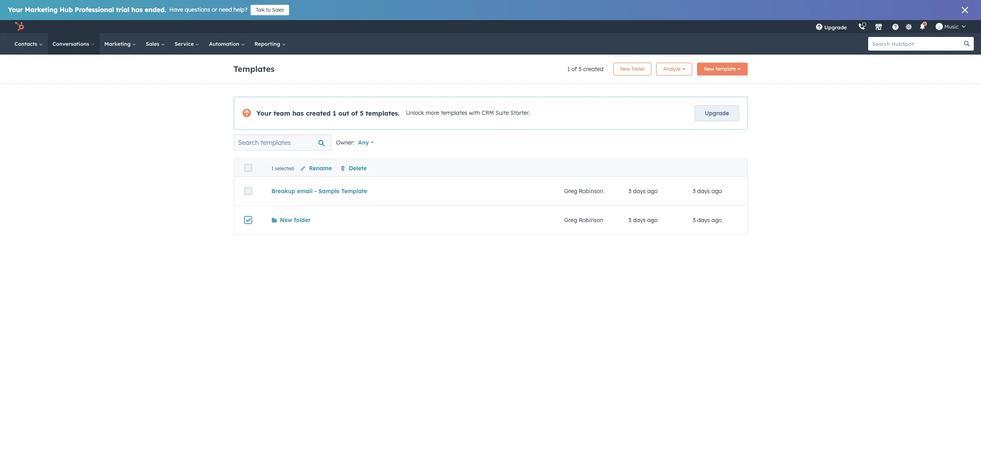 Task type: locate. For each thing, give the bounding box(es) containing it.
1 vertical spatial folder
[[294, 216, 311, 224]]

service
[[175, 41, 195, 47]]

help?
[[233, 6, 247, 13]]

0 horizontal spatial sales
[[146, 41, 161, 47]]

0 vertical spatial of
[[572, 65, 577, 73]]

0 vertical spatial folder
[[632, 66, 645, 72]]

templates
[[441, 109, 467, 117]]

new template button
[[697, 63, 748, 76]]

new down breakup
[[280, 216, 292, 224]]

1 horizontal spatial marketing
[[104, 41, 132, 47]]

folder down email
[[294, 216, 311, 224]]

menu item
[[853, 20, 854, 33]]

1
[[567, 65, 570, 73], [333, 109, 336, 117], [272, 165, 274, 171]]

folder inside templates banner
[[632, 66, 645, 72]]

ago
[[647, 187, 658, 195], [712, 187, 722, 195], [647, 216, 658, 224], [712, 216, 722, 224]]

1 horizontal spatial created
[[583, 65, 604, 73]]

calling icon button
[[855, 21, 869, 32]]

folder
[[632, 66, 645, 72], [294, 216, 311, 224]]

2 horizontal spatial 1
[[567, 65, 570, 73]]

new folder button inside templates banner
[[613, 63, 652, 76]]

help button
[[889, 20, 902, 33]]

1 vertical spatial your
[[256, 109, 272, 117]]

0 vertical spatial greg
[[564, 187, 577, 195]]

0 horizontal spatial new folder button
[[272, 216, 311, 224]]

delete button
[[340, 165, 367, 172]]

has
[[131, 6, 143, 14], [292, 109, 304, 117]]

1 horizontal spatial 1
[[333, 109, 336, 117]]

more
[[426, 109, 439, 117]]

templates banner
[[234, 60, 748, 76]]

1 vertical spatial upgrade
[[705, 110, 729, 117]]

calling icon image
[[858, 23, 865, 31]]

rename
[[309, 165, 332, 172]]

1 vertical spatial 5
[[360, 109, 364, 117]]

new right 1 of 5 created
[[620, 66, 630, 72]]

sales left service
[[146, 41, 161, 47]]

1 vertical spatial created
[[306, 109, 331, 117]]

automation
[[209, 41, 241, 47]]

1 horizontal spatial new folder button
[[613, 63, 652, 76]]

close image
[[962, 7, 968, 13]]

1 inside templates banner
[[567, 65, 570, 73]]

created for has
[[306, 109, 331, 117]]

service link
[[170, 33, 204, 55]]

1 horizontal spatial upgrade
[[824, 24, 847, 31]]

0 vertical spatial 5
[[579, 65, 582, 73]]

0 vertical spatial your
[[8, 6, 23, 14]]

0 horizontal spatial folder
[[294, 216, 311, 224]]

1 horizontal spatial of
[[572, 65, 577, 73]]

rename button
[[300, 165, 332, 172]]

template
[[341, 187, 367, 195]]

2 greg from the top
[[564, 216, 577, 224]]

0 vertical spatial new folder
[[620, 66, 645, 72]]

2 greg robinson from the top
[[564, 216, 603, 224]]

your team has created 1 out of 5 templates.
[[256, 109, 400, 117]]

created for 5
[[583, 65, 604, 73]]

music button
[[931, 20, 971, 33]]

sales right to
[[272, 7, 284, 13]]

0 vertical spatial 1
[[567, 65, 570, 73]]

sample
[[319, 187, 340, 195]]

new
[[620, 66, 630, 72], [704, 66, 714, 72], [280, 216, 292, 224]]

5 inside templates banner
[[579, 65, 582, 73]]

professional
[[75, 6, 114, 14]]

1 vertical spatial greg robinson
[[564, 216, 603, 224]]

1 vertical spatial of
[[351, 109, 358, 117]]

starter.
[[511, 109, 530, 117]]

2 horizontal spatial new
[[704, 66, 714, 72]]

0 vertical spatial created
[[583, 65, 604, 73]]

new template
[[704, 66, 736, 72]]

5
[[579, 65, 582, 73], [360, 109, 364, 117]]

0 horizontal spatial of
[[351, 109, 358, 117]]

0 vertical spatial new folder button
[[613, 63, 652, 76]]

greg robinson
[[564, 187, 603, 195], [564, 216, 603, 224]]

sales link
[[141, 33, 170, 55]]

0 horizontal spatial 1
[[272, 165, 274, 171]]

new folder down email
[[280, 216, 311, 224]]

1 horizontal spatial folder
[[632, 66, 645, 72]]

1 vertical spatial 1
[[333, 109, 336, 117]]

robinson
[[579, 187, 603, 195], [579, 216, 603, 224]]

any button
[[358, 135, 380, 151]]

analyze button
[[656, 63, 692, 76]]

of
[[572, 65, 577, 73], [351, 109, 358, 117]]

marketplaces image
[[875, 24, 882, 31]]

with
[[469, 109, 480, 117]]

notifications image
[[919, 24, 926, 31]]

reporting link
[[250, 33, 291, 55]]

folder left 'analyze'
[[632, 66, 645, 72]]

1 vertical spatial new folder button
[[272, 216, 311, 224]]

delete
[[349, 165, 367, 172]]

1 vertical spatial new folder
[[280, 216, 311, 224]]

marketing link
[[100, 33, 141, 55]]

2 robinson from the top
[[579, 216, 603, 224]]

talk to sales
[[256, 7, 284, 13]]

your
[[8, 6, 23, 14], [256, 109, 272, 117]]

greg
[[564, 187, 577, 195], [564, 216, 577, 224]]

1 horizontal spatial your
[[256, 109, 272, 117]]

1 greg from the top
[[564, 187, 577, 195]]

1 horizontal spatial 5
[[579, 65, 582, 73]]

created
[[583, 65, 604, 73], [306, 109, 331, 117]]

0 horizontal spatial has
[[131, 6, 143, 14]]

0 vertical spatial has
[[131, 6, 143, 14]]

1 horizontal spatial new
[[620, 66, 630, 72]]

menu
[[810, 20, 972, 33]]

1 for 1 selected
[[272, 165, 274, 171]]

help image
[[892, 24, 899, 31]]

marketing down trial
[[104, 41, 132, 47]]

team
[[274, 109, 290, 117]]

new folder button down breakup
[[272, 216, 311, 224]]

0 vertical spatial robinson
[[579, 187, 603, 195]]

1 vertical spatial sales
[[146, 41, 161, 47]]

2 vertical spatial 1
[[272, 165, 274, 171]]

owner:
[[336, 139, 354, 146]]

settings image
[[905, 23, 913, 31]]

settings link
[[904, 22, 914, 31]]

new left template
[[704, 66, 714, 72]]

marketing
[[25, 6, 58, 14], [104, 41, 132, 47]]

has right team
[[292, 109, 304, 117]]

created inside templates banner
[[583, 65, 604, 73]]

1 vertical spatial greg
[[564, 216, 577, 224]]

3
[[629, 187, 632, 195], [693, 187, 696, 195], [629, 216, 632, 224], [693, 216, 696, 224]]

3 days ago
[[629, 187, 658, 195], [693, 187, 722, 195], [629, 216, 658, 224], [693, 216, 722, 224]]

your left team
[[256, 109, 272, 117]]

0 vertical spatial greg robinson
[[564, 187, 603, 195]]

new folder left 'analyze'
[[620, 66, 645, 72]]

marketing left hub
[[25, 6, 58, 14]]

1 horizontal spatial new folder
[[620, 66, 645, 72]]

upgrade
[[824, 24, 847, 31], [705, 110, 729, 117]]

sales
[[272, 7, 284, 13], [146, 41, 161, 47]]

sales inside talk to sales button
[[272, 7, 284, 13]]

0 vertical spatial sales
[[272, 7, 284, 13]]

days
[[633, 187, 646, 195], [697, 187, 710, 195], [633, 216, 646, 224], [697, 216, 710, 224]]

0 horizontal spatial new folder
[[280, 216, 311, 224]]

search image
[[964, 41, 970, 47]]

analyze
[[663, 66, 681, 72]]

1 vertical spatial robinson
[[579, 216, 603, 224]]

your up hubspot image
[[8, 6, 23, 14]]

your for your marketing hub professional trial has ended. have questions or need help?
[[8, 6, 23, 14]]

new folder button left 'analyze'
[[613, 63, 652, 76]]

greg robinson image
[[936, 23, 943, 30]]

new folder button
[[613, 63, 652, 76], [272, 216, 311, 224]]

0 horizontal spatial marketing
[[25, 6, 58, 14]]

0 horizontal spatial new
[[280, 216, 292, 224]]

menu containing music
[[810, 20, 972, 33]]

1 horizontal spatial has
[[292, 109, 304, 117]]

0 horizontal spatial your
[[8, 6, 23, 14]]

has right trial
[[131, 6, 143, 14]]

ended.
[[145, 6, 166, 14]]

new folder
[[620, 66, 645, 72], [280, 216, 311, 224]]

marketplaces button
[[870, 20, 887, 33]]

1 horizontal spatial sales
[[272, 7, 284, 13]]

1 vertical spatial has
[[292, 109, 304, 117]]

0 horizontal spatial created
[[306, 109, 331, 117]]

notifications button
[[916, 20, 929, 33]]



Task type: describe. For each thing, give the bounding box(es) containing it.
your marketing hub professional trial has ended. have questions or need help?
[[8, 6, 247, 14]]

Search search field
[[234, 135, 331, 151]]

0 vertical spatial marketing
[[25, 6, 58, 14]]

search button
[[960, 37, 974, 51]]

your for your team has created 1 out of 5 templates.
[[256, 109, 272, 117]]

0 horizontal spatial 5
[[360, 109, 364, 117]]

music
[[945, 23, 959, 30]]

1 for 1 of 5 created
[[567, 65, 570, 73]]

questions
[[185, 6, 210, 13]]

sales inside sales link
[[146, 41, 161, 47]]

templates
[[234, 64, 275, 74]]

any
[[358, 139, 369, 146]]

breakup
[[272, 187, 295, 195]]

automation link
[[204, 33, 250, 55]]

conversations link
[[48, 33, 100, 55]]

breakup email - sample template link
[[272, 187, 367, 195]]

trial
[[116, 6, 129, 14]]

hub
[[60, 6, 73, 14]]

email
[[297, 187, 313, 195]]

talk
[[256, 7, 265, 13]]

0 horizontal spatial upgrade
[[705, 110, 729, 117]]

to
[[266, 7, 271, 13]]

crm
[[482, 109, 494, 117]]

out
[[338, 109, 349, 117]]

upgrade image
[[816, 24, 823, 31]]

hubspot link
[[10, 22, 30, 31]]

have
[[169, 6, 183, 13]]

1 vertical spatial marketing
[[104, 41, 132, 47]]

unlock
[[406, 109, 424, 117]]

1 selected
[[272, 165, 294, 171]]

new folder inside new folder button
[[620, 66, 645, 72]]

hubspot image
[[14, 22, 24, 31]]

of inside templates banner
[[572, 65, 577, 73]]

need
[[219, 6, 232, 13]]

1 robinson from the top
[[579, 187, 603, 195]]

new inside popup button
[[704, 66, 714, 72]]

1 of 5 created
[[567, 65, 604, 73]]

contacts link
[[10, 33, 48, 55]]

template
[[716, 66, 736, 72]]

or
[[212, 6, 217, 13]]

reporting
[[255, 41, 282, 47]]

selected
[[275, 165, 294, 171]]

unlock more templates with crm suite starter.
[[406, 109, 530, 117]]

suite
[[496, 109, 509, 117]]

Search HubSpot search field
[[868, 37, 967, 51]]

-
[[314, 187, 317, 195]]

0 vertical spatial upgrade
[[824, 24, 847, 31]]

conversations
[[53, 41, 91, 47]]

contacts
[[14, 41, 39, 47]]

talk to sales button
[[251, 5, 289, 15]]

templates.
[[366, 109, 400, 117]]

upgrade link
[[695, 105, 739, 121]]

breakup email - sample template
[[272, 187, 367, 195]]

1 greg robinson from the top
[[564, 187, 603, 195]]

new inside button
[[620, 66, 630, 72]]



Task type: vqa. For each thing, say whether or not it's contained in the screenshot.
Next
no



